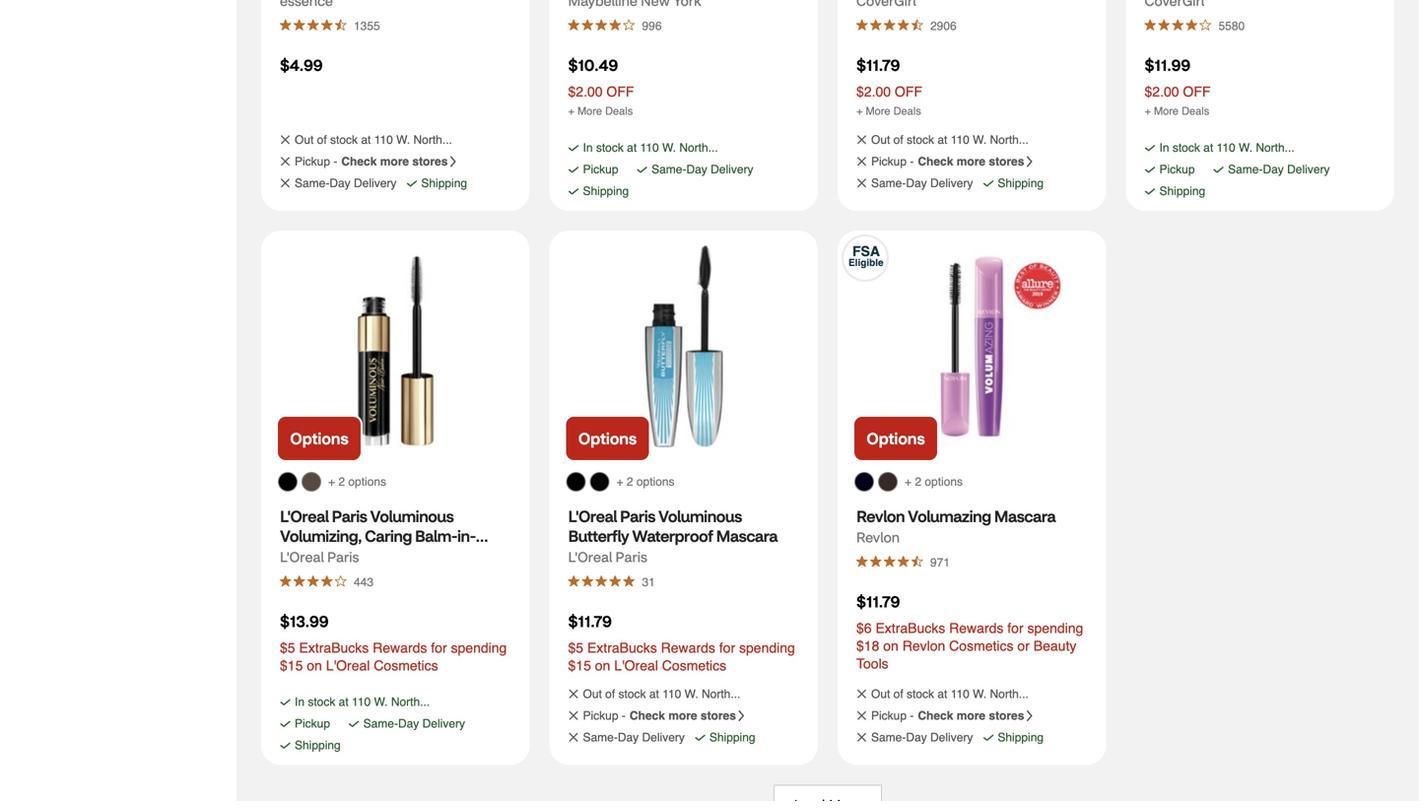 Task type: describe. For each thing, give the bounding box(es) containing it.
2906 link
[[925, 12, 962, 38]]

$11.79 for revlon volumazing mascara
[[856, 591, 900, 612]]

waterproof
[[632, 526, 713, 546]]

voluminous for waterproof
[[658, 506, 742, 526]]

l'oreal up this link goes to a page with all l'oreal paris voluminous butterfly waterproof mascara reviews. image
[[568, 506, 617, 526]]

+ inside $10.49 $2.00 off + more deals
[[568, 105, 575, 117]]

this link goes to a page with all revlon volumazing mascara reviews. image
[[856, 556, 925, 568]]

this link goes to a page with all covergirl lashblast clump crusher mascara reviews. image
[[856, 19, 925, 31]]

996 link
[[637, 12, 667, 38]]

for for l'oreal paris voluminous butterfly waterproof mascara
[[719, 640, 735, 656]]

of down price $4.99. element
[[317, 133, 327, 147]]

deals for $10.49
[[605, 105, 633, 117]]

more for $11.99
[[1154, 105, 1179, 117]]

$11.99 $2.00 off + more deals
[[1145, 55, 1211, 117]]

+ 2 options for l'oreal paris voluminous butterfly waterproof mascara
[[616, 475, 675, 489]]

443 link
[[349, 569, 378, 594]]

3 options link from the left
[[853, 415, 939, 462]]

cosmetics for butterfly
[[662, 658, 726, 674]]

+ up volumazing
[[905, 475, 912, 489]]

971
[[930, 556, 950, 570]]

revlon inside $11.79 $6 extrabucks rewards for spending $18 on revlon cosmetics or beauty tools
[[902, 638, 945, 654]]

1355 link
[[349, 12, 385, 38]]

$15 for $13.99
[[280, 658, 303, 674]]

of down the $11.79 $2.00 off + more deals
[[894, 133, 903, 147]]

deals for $11.99
[[1182, 105, 1210, 117]]

price $13.99. element
[[280, 611, 329, 631]]

price $11.79. element for revlon volumazing mascara
[[856, 591, 900, 612]]

price $11.99. element
[[1145, 55, 1191, 75]]

spending for l'oreal paris voluminous butterfly waterproof mascara
[[739, 640, 795, 656]]

$13.99
[[280, 611, 329, 631]]

31
[[642, 576, 655, 589]]

this link goes to a page with all maybelline volum' express the falsies washable mascara reviews. image
[[568, 19, 637, 31]]

l'oreal inside $11.79 $5 extrabucks rewards for spending $15 on l'oreal cosmetics
[[614, 658, 658, 674]]

31 link
[[637, 569, 660, 594]]

$6
[[856, 620, 872, 636]]

+ 2 options for l'oreal paris voluminous volumizing, caring balm-in- mascara
[[328, 475, 386, 489]]

extrabucks for butterfly
[[587, 640, 657, 656]]

in stock at 110 w. north... for $11.99
[[1160, 141, 1295, 155]]

0 horizontal spatial in stock at 110 w. north...
[[295, 695, 430, 709]]

options link for l'oreal paris voluminous volumizing, caring balm-in- mascara
[[276, 415, 363, 462]]

2 for l'oreal paris voluminous butterfly waterproof mascara
[[627, 475, 633, 489]]

tools
[[856, 656, 889, 672]]

$11.79 $2.00 off + more deals
[[856, 55, 922, 117]]

fsa eligible
[[849, 243, 884, 269]]

rewards inside $13.99 $5 extrabucks rewards for spending $15 on l'oreal cosmetics
[[373, 640, 427, 656]]

l'oreal paris voluminous butterfly waterproof mascara l'oreal paris
[[568, 506, 778, 566]]

mascara inside 'l'oreal paris voluminous butterfly waterproof mascara l'oreal paris'
[[716, 526, 778, 546]]

5580
[[1219, 19, 1245, 33]]

this link goes to a page with all essence lash princess false lash effect mascara reviews. image
[[280, 19, 349, 31]]

rewards for revlon
[[949, 620, 1004, 636]]

balm-
[[415, 526, 457, 546]]

price $11.79. element for l'oreal paris voluminous butterfly waterproof mascara
[[568, 611, 612, 631]]

on for butterfly
[[595, 658, 610, 674]]

l'oreal paris link for l'oreal paris voluminous volumizing, caring balm-in- mascara
[[280, 545, 359, 569]]

volumizing,
[[280, 526, 362, 546]]

options for l'oreal paris voluminous butterfly waterproof mascara
[[578, 428, 637, 448]]

5580 link
[[1214, 12, 1250, 38]]

paris for l'oreal paris voluminous butterfly waterproof mascara l'oreal paris
[[620, 506, 655, 526]]

l'oreal paris voluminous volumizing, caring balm-in- mascara
[[280, 506, 476, 566]]

in for $11.99
[[1160, 141, 1169, 155]]

1355
[[354, 19, 380, 33]]

more for $10.49
[[578, 105, 602, 117]]

off for $11.99
[[1183, 84, 1211, 100]]

+ up butterfly
[[616, 475, 623, 489]]

paris for l'oreal paris
[[327, 548, 359, 566]]

deals for $11.79
[[894, 105, 921, 117]]

beauty
[[1034, 638, 1077, 654]]

3 options from the left
[[925, 475, 963, 489]]

cosmetics inside $13.99 $5 extrabucks rewards for spending $15 on l'oreal cosmetics
[[374, 658, 438, 674]]

$11.79 for l'oreal paris voluminous butterfly waterproof mascara
[[568, 611, 612, 631]]

voluminous for caring
[[370, 506, 454, 526]]

l'oreal down butterfly
[[568, 548, 612, 566]]

$2.00 for $10.49
[[568, 84, 603, 100]]

$2.00 for $11.79
[[856, 84, 891, 100]]

volumazing
[[908, 506, 991, 526]]

off for $10.49
[[607, 84, 634, 100]]

or
[[1018, 638, 1030, 654]]

$11.79 $6 extrabucks rewards for spending $18 on revlon cosmetics or beauty tools
[[856, 591, 1087, 672]]

options for l'oreal paris voluminous volumizing, caring balm-in- mascara
[[348, 475, 386, 489]]

same-day delivery shipping for $11.99
[[1160, 163, 1330, 198]]



Task type: vqa. For each thing, say whether or not it's contained in the screenshot.
"FOOTER"
no



Task type: locate. For each thing, give the bounding box(es) containing it.
1 horizontal spatial same-day delivery shipping
[[583, 163, 753, 198]]

out of stock at 110 w. north...
[[295, 133, 452, 147], [871, 133, 1029, 147], [583, 687, 741, 701], [871, 687, 1029, 701]]

more
[[578, 105, 602, 117], [866, 105, 891, 117], [1154, 105, 1179, 117]]

options link up butterfly
[[564, 415, 651, 462]]

1 options from the left
[[348, 475, 386, 489]]

extrabucks inside $11.79 $6 extrabucks rewards for spending $18 on revlon cosmetics or beauty tools
[[876, 620, 945, 636]]

options for l'oreal paris voluminous volumizing, caring balm-in- mascara
[[290, 428, 348, 448]]

2 horizontal spatial rewards
[[949, 620, 1004, 636]]

$18
[[856, 638, 879, 654]]

2 more from the left
[[866, 105, 891, 117]]

l'oreal paris link for l'oreal paris voluminous butterfly waterproof mascara
[[568, 545, 647, 569]]

$5 inside $13.99 $5 extrabucks rewards for spending $15 on l'oreal cosmetics
[[280, 640, 295, 656]]

l'oreal
[[280, 506, 329, 526], [568, 506, 617, 526], [280, 548, 324, 566], [568, 548, 612, 566], [326, 658, 370, 674], [614, 658, 658, 674]]

paris for l'oreal paris voluminous volumizing, caring balm-in- mascara
[[332, 506, 367, 526]]

$2.00 for $11.99
[[1145, 84, 1179, 100]]

0 horizontal spatial options
[[290, 428, 348, 448]]

in down $10.49 $2.00 off + more deals
[[583, 141, 593, 155]]

in for $10.49
[[583, 141, 593, 155]]

2 up volumizing,
[[338, 475, 345, 489]]

1 horizontal spatial on
[[595, 658, 610, 674]]

voluminous left in- in the left of the page
[[370, 506, 454, 526]]

rewards inside $11.79 $6 extrabucks rewards for spending $18 on revlon cosmetics or beauty tools
[[949, 620, 1004, 636]]

1 horizontal spatial rewards
[[661, 640, 715, 656]]

$15 down this link goes to a page with all l'oreal paris voluminous butterfly waterproof mascara reviews. image
[[568, 658, 591, 674]]

price $4.99. element
[[280, 55, 323, 75]]

extrabucks down price $13.99. element
[[299, 640, 369, 656]]

price $11.79. element
[[856, 55, 900, 75], [856, 591, 900, 612], [568, 611, 612, 631]]

delivery
[[711, 163, 753, 176], [1287, 163, 1330, 176], [354, 176, 397, 190], [930, 176, 973, 190], [422, 717, 465, 731], [642, 731, 685, 745], [930, 731, 973, 745]]

voluminous inside 'l'oreal paris voluminous butterfly waterproof mascara l'oreal paris'
[[658, 506, 742, 526]]

$11.79 inside $11.79 $6 extrabucks rewards for spending $18 on revlon cosmetics or beauty tools
[[856, 591, 900, 612]]

in stock at 110 w. north... down $11.99 $2.00 off + more deals
[[1160, 141, 1295, 155]]

on inside $11.79 $6 extrabucks rewards for spending $18 on revlon cosmetics or beauty tools
[[883, 638, 899, 654]]

0 horizontal spatial 2
[[338, 475, 345, 489]]

more
[[380, 155, 409, 169], [957, 155, 986, 169], [668, 709, 697, 723], [957, 709, 986, 723]]

2 $15 from the left
[[568, 658, 591, 674]]

1 horizontal spatial $15
[[568, 658, 591, 674]]

$2.00 down this link goes to a page with all covergirl lashblast clump crusher mascara reviews. 'image'
[[856, 84, 891, 100]]

$11.79 down this link goes to a page with all l'oreal paris voluminous butterfly waterproof mascara reviews. image
[[568, 611, 612, 631]]

options link
[[276, 415, 363, 462], [564, 415, 651, 462], [853, 415, 939, 462]]

off down this link goes to a page with all covergirl lashblast clump crusher mascara reviews. 'image'
[[895, 84, 922, 100]]

$13.99 $5 extrabucks rewards for spending $15 on l'oreal cosmetics
[[280, 611, 511, 674]]

off for $11.79
[[895, 84, 922, 100]]

in stock at 110 w. north...
[[583, 141, 718, 155], [1160, 141, 1295, 155], [295, 695, 430, 709]]

cosmetics
[[949, 638, 1014, 654], [374, 658, 438, 674], [662, 658, 726, 674]]

2 horizontal spatial options link
[[853, 415, 939, 462]]

-
[[333, 155, 337, 169], [910, 155, 914, 169], [622, 709, 626, 723], [910, 709, 914, 723]]

off down $11.99
[[1183, 84, 1211, 100]]

1 horizontal spatial cosmetics
[[662, 658, 726, 674]]

voluminous up 31 "link"
[[658, 506, 742, 526]]

$11.79 $5 extrabucks rewards for spending $15 on l'oreal cosmetics
[[568, 611, 799, 674]]

off down $10.49
[[607, 84, 634, 100]]

1 vertical spatial revlon
[[856, 528, 900, 546]]

deals down this link goes to a page with all covergirl lashblast clump crusher mascara reviews. 'image'
[[894, 105, 921, 117]]

0 vertical spatial revlon
[[856, 506, 905, 526]]

deals inside $11.99 $2.00 off + more deals
[[1182, 105, 1210, 117]]

mascara inside the l'oreal paris voluminous volumizing, caring balm-in- mascara
[[280, 546, 341, 566]]

$11.79 inside $11.79 $5 extrabucks rewards for spending $15 on l'oreal cosmetics
[[568, 611, 612, 631]]

w.
[[396, 133, 410, 147], [973, 133, 987, 147], [662, 141, 676, 155], [1239, 141, 1253, 155], [685, 687, 698, 701], [973, 687, 987, 701], [374, 695, 388, 709]]

l'oreal down price $13.99. element
[[326, 658, 370, 674]]

+ 2 options
[[328, 475, 386, 489], [616, 475, 675, 489], [905, 475, 963, 489]]

2 horizontal spatial $2.00
[[1145, 84, 1179, 100]]

0 horizontal spatial extrabucks
[[299, 640, 369, 656]]

revlon link
[[856, 525, 900, 549]]

eligible
[[849, 257, 884, 269]]

paris inside the l'oreal paris voluminous volumizing, caring balm-in- mascara
[[332, 506, 367, 526]]

for inside $11.79 $5 extrabucks rewards for spending $15 on l'oreal cosmetics
[[719, 640, 735, 656]]

extrabucks
[[876, 620, 945, 636], [299, 640, 369, 656], [587, 640, 657, 656]]

0 horizontal spatial voluminous
[[370, 506, 454, 526]]

deals inside $10.49 $2.00 off + more deals
[[605, 105, 633, 117]]

2 horizontal spatial in
[[1160, 141, 1169, 155]]

on down price $13.99. element
[[307, 658, 322, 674]]

2 horizontal spatial options
[[867, 428, 925, 448]]

1 options from the left
[[290, 428, 348, 448]]

2 + 2 options from the left
[[616, 475, 675, 489]]

mascara right "waterproof"
[[716, 526, 778, 546]]

off inside $11.99 $2.00 off + more deals
[[1183, 84, 1211, 100]]

1 horizontal spatial options
[[578, 428, 637, 448]]

0 horizontal spatial off
[[607, 84, 634, 100]]

0 horizontal spatial mascara
[[280, 546, 341, 566]]

options up "waterproof"
[[637, 475, 675, 489]]

0 horizontal spatial $2.00
[[568, 84, 603, 100]]

spending inside $13.99 $5 extrabucks rewards for spending $15 on l'oreal cosmetics
[[451, 640, 507, 656]]

1 options link from the left
[[276, 415, 363, 462]]

3 2 from the left
[[915, 475, 922, 489]]

2 options from the left
[[578, 428, 637, 448]]

0 horizontal spatial + 2 options
[[328, 475, 386, 489]]

1 horizontal spatial for
[[719, 640, 735, 656]]

2 horizontal spatial cosmetics
[[949, 638, 1014, 654]]

check
[[341, 155, 377, 169], [918, 155, 953, 169], [630, 709, 665, 723], [918, 709, 953, 723]]

$15 for $11.79
[[568, 658, 591, 674]]

$11.79 down this link goes to a page with all covergirl lashblast clump crusher mascara reviews. 'image'
[[856, 55, 900, 75]]

0 horizontal spatial options link
[[276, 415, 363, 462]]

l'oreal paris link
[[280, 545, 359, 569], [568, 545, 647, 569]]

2 $2.00 from the left
[[856, 84, 891, 100]]

this link goes to a page with all covergirl lashblast volume waterproof mascara reviews. image
[[1145, 19, 1214, 31]]

0 horizontal spatial more
[[578, 105, 602, 117]]

2 voluminous from the left
[[658, 506, 742, 526]]

deals down $11.99
[[1182, 105, 1210, 117]]

more inside the $11.79 $2.00 off + more deals
[[866, 105, 891, 117]]

rewards
[[949, 620, 1004, 636], [373, 640, 427, 656], [661, 640, 715, 656]]

1 horizontal spatial extrabucks
[[587, 640, 657, 656]]

on down this link goes to a page with all l'oreal paris voluminous butterfly waterproof mascara reviews. image
[[595, 658, 610, 674]]

$11.99
[[1145, 55, 1191, 75]]

same-day delivery
[[295, 176, 397, 190], [871, 176, 973, 190], [583, 731, 685, 745], [871, 731, 973, 745]]

$2.00 inside the $11.79 $2.00 off + more deals
[[856, 84, 891, 100]]

pickup
[[295, 155, 330, 169], [871, 155, 907, 169], [583, 163, 618, 176], [1160, 163, 1195, 176], [583, 709, 618, 723], [871, 709, 907, 723], [295, 717, 330, 731]]

2 horizontal spatial deals
[[1182, 105, 1210, 117]]

$10.49 $2.00 off + more deals
[[568, 55, 634, 117]]

l'oreal inside the l'oreal paris voluminous volumizing, caring balm-in- mascara
[[280, 506, 329, 526]]

cosmetics inside $11.79 $6 extrabucks rewards for spending $18 on revlon cosmetics or beauty tools
[[949, 638, 1014, 654]]

in stock at 110 w. north... down $10.49 $2.00 off + more deals
[[583, 141, 718, 155]]

$2.00 inside $10.49 $2.00 off + more deals
[[568, 84, 603, 100]]

north...
[[413, 133, 452, 147], [990, 133, 1029, 147], [679, 141, 718, 155], [1256, 141, 1295, 155], [702, 687, 741, 701], [990, 687, 1029, 701], [391, 695, 430, 709]]

spending inside $11.79 $6 extrabucks rewards for spending $18 on revlon cosmetics or beauty tools
[[1027, 620, 1083, 636]]

on for revlon
[[883, 638, 899, 654]]

options
[[348, 475, 386, 489], [637, 475, 675, 489], [925, 475, 963, 489]]

2 vertical spatial revlon
[[902, 638, 945, 654]]

2 2 from the left
[[627, 475, 633, 489]]

3 off from the left
[[1183, 84, 1211, 100]]

this link goes to a page with all l'oreal paris voluminous volumizing, caring balm-in-mascara reviews. image
[[280, 576, 349, 587]]

on
[[883, 638, 899, 654], [307, 658, 322, 674], [595, 658, 610, 674]]

1 horizontal spatial l'oreal paris link
[[568, 545, 647, 569]]

l'oreal paris link up this link goes to a page with all l'oreal paris voluminous butterfly waterproof mascara reviews. image
[[568, 545, 647, 569]]

options link for l'oreal paris voluminous butterfly waterproof mascara
[[564, 415, 651, 462]]

options link up volumizing,
[[276, 415, 363, 462]]

1 horizontal spatial options link
[[564, 415, 651, 462]]

2 horizontal spatial options
[[925, 475, 963, 489]]

0 horizontal spatial cosmetics
[[374, 658, 438, 674]]

2 for l'oreal paris voluminous volumizing, caring balm-in- mascara
[[338, 475, 345, 489]]

fsa
[[853, 243, 880, 259]]

spending for revlon volumazing mascara
[[1027, 620, 1083, 636]]

more down this link goes to a page with all covergirl lashblast clump crusher mascara reviews. 'image'
[[866, 105, 891, 117]]

$10.49
[[568, 55, 618, 75]]

paris
[[332, 506, 367, 526], [620, 506, 655, 526], [327, 548, 359, 566], [616, 548, 647, 566]]

l'oreal paris link up this link goes to a page with all l'oreal paris voluminous volumizing, caring balm-in-mascara reviews. image
[[280, 545, 359, 569]]

1 horizontal spatial $5
[[568, 640, 584, 656]]

$15 inside $13.99 $5 extrabucks rewards for spending $15 on l'oreal cosmetics
[[280, 658, 303, 674]]

in stock at 110 w. north... for $10.49
[[583, 141, 718, 155]]

1 + 2 options from the left
[[328, 475, 386, 489]]

3 + 2 options from the left
[[905, 475, 963, 489]]

deals down $10.49
[[605, 105, 633, 117]]

0 horizontal spatial spending
[[451, 640, 507, 656]]

on inside $11.79 $5 extrabucks rewards for spending $15 on l'oreal cosmetics
[[595, 658, 610, 674]]

2 horizontal spatial in stock at 110 w. north...
[[1160, 141, 1295, 155]]

spending
[[1027, 620, 1083, 636], [451, 640, 507, 656], [739, 640, 795, 656]]

0 horizontal spatial $5
[[280, 640, 295, 656]]

in-
[[457, 526, 476, 546]]

more down price $10.49. element
[[578, 105, 602, 117]]

2 $5 from the left
[[568, 640, 584, 656]]

443
[[354, 576, 374, 589]]

options link up volumazing
[[853, 415, 939, 462]]

2 horizontal spatial on
[[883, 638, 899, 654]]

mascara
[[994, 506, 1056, 526], [716, 526, 778, 546], [280, 546, 341, 566]]

of down $11.79 $5 extrabucks rewards for spending $15 on l'oreal cosmetics on the bottom
[[605, 687, 615, 701]]

deals inside the $11.79 $2.00 off + more deals
[[894, 105, 921, 117]]

price $11.79. element up $6
[[856, 591, 900, 612]]

1 horizontal spatial in
[[583, 141, 593, 155]]

same-day delivery shipping for $10.49
[[583, 163, 753, 198]]

options up the l'oreal paris voluminous volumizing, caring balm-in- mascara in the bottom of the page
[[348, 475, 386, 489]]

in stock at 110 w. north... down $13.99 $5 extrabucks rewards for spending $15 on l'oreal cosmetics
[[295, 695, 430, 709]]

more down price $11.99. element
[[1154, 105, 1179, 117]]

2 horizontal spatial more
[[1154, 105, 1179, 117]]

0 horizontal spatial in
[[295, 695, 305, 709]]

0 horizontal spatial for
[[431, 640, 447, 656]]

2 up volumazing
[[915, 475, 922, 489]]

options up butterfly
[[578, 428, 637, 448]]

on inside $13.99 $5 extrabucks rewards for spending $15 on l'oreal cosmetics
[[307, 658, 322, 674]]

$11.79 inside the $11.79 $2.00 off + more deals
[[856, 55, 900, 75]]

3 $2.00 from the left
[[1145, 84, 1179, 100]]

$15 down $13.99
[[280, 658, 303, 674]]

cosmetics inside $11.79 $5 extrabucks rewards for spending $15 on l'oreal cosmetics
[[662, 658, 726, 674]]

971 link
[[925, 549, 955, 575]]

1 horizontal spatial deals
[[894, 105, 921, 117]]

for inside $11.79 $6 extrabucks rewards for spending $18 on revlon cosmetics or beauty tools
[[1008, 620, 1024, 636]]

2 horizontal spatial same-day delivery shipping
[[1160, 163, 1330, 198]]

1 more from the left
[[578, 105, 602, 117]]

1 $5 from the left
[[280, 640, 295, 656]]

extrabucks inside $13.99 $5 extrabucks rewards for spending $15 on l'oreal cosmetics
[[299, 640, 369, 656]]

1 voluminous from the left
[[370, 506, 454, 526]]

+ 2 options up volumazing
[[905, 475, 963, 489]]

1 horizontal spatial + 2 options
[[616, 475, 675, 489]]

of down $11.79 $6 extrabucks rewards for spending $18 on revlon cosmetics or beauty tools
[[894, 687, 903, 701]]

$5 for $11.79
[[568, 640, 584, 656]]

for inside $13.99 $5 extrabucks rewards for spending $15 on l'oreal cosmetics
[[431, 640, 447, 656]]

off inside the $11.79 $2.00 off + more deals
[[895, 84, 922, 100]]

mascara right volumazing
[[994, 506, 1056, 526]]

+ up volumizing,
[[328, 475, 335, 489]]

$11.79
[[856, 55, 900, 75], [856, 591, 900, 612], [568, 611, 612, 631]]

+ 2 options up the l'oreal paris voluminous volumizing, caring balm-in- mascara in the bottom of the page
[[328, 475, 386, 489]]

for
[[1008, 620, 1024, 636], [431, 640, 447, 656], [719, 640, 735, 656]]

more for $11.79
[[866, 105, 891, 117]]

1 deals from the left
[[605, 105, 633, 117]]

2 options link from the left
[[564, 415, 651, 462]]

revlon
[[856, 506, 905, 526], [856, 528, 900, 546], [902, 638, 945, 654]]

0 horizontal spatial l'oreal paris link
[[280, 545, 359, 569]]

2 horizontal spatial 2
[[915, 475, 922, 489]]

0 horizontal spatial deals
[[605, 105, 633, 117]]

in down price $13.99. element
[[295, 695, 305, 709]]

+ inside $11.99 $2.00 off + more deals
[[1145, 105, 1151, 117]]

voluminous
[[370, 506, 454, 526], [658, 506, 742, 526]]

2 horizontal spatial off
[[1183, 84, 1211, 100]]

l'oreal paris
[[280, 548, 359, 566]]

0 horizontal spatial same-day delivery shipping
[[295, 717, 465, 752]]

l'oreal down 31 at the left bottom of the page
[[614, 658, 658, 674]]

extrabucks up the $18
[[876, 620, 945, 636]]

1 horizontal spatial voluminous
[[658, 506, 742, 526]]

3 options from the left
[[867, 428, 925, 448]]

check more stores button
[[341, 155, 463, 169], [918, 155, 1039, 169], [630, 709, 751, 723], [918, 709, 1039, 723]]

mascara up this link goes to a page with all l'oreal paris voluminous volumizing, caring balm-in-mascara reviews. image
[[280, 546, 341, 566]]

+ down this link goes to a page with all covergirl lashblast clump crusher mascara reviews. 'image'
[[856, 105, 863, 117]]

shipping
[[421, 176, 467, 190], [998, 176, 1044, 190], [583, 184, 629, 198], [1160, 184, 1206, 198], [709, 731, 756, 745], [998, 731, 1044, 745], [295, 739, 341, 752]]

deals
[[605, 105, 633, 117], [894, 105, 921, 117], [1182, 105, 1210, 117]]

l'oreal up the l'oreal paris
[[280, 506, 329, 526]]

2 l'oreal paris link from the left
[[568, 545, 647, 569]]

butterfly
[[568, 526, 629, 546]]

2 options from the left
[[637, 475, 675, 489]]

1 horizontal spatial 2
[[627, 475, 633, 489]]

2
[[338, 475, 345, 489], [627, 475, 633, 489], [915, 475, 922, 489]]

rewards for butterfly
[[661, 640, 715, 656]]

$5
[[280, 640, 295, 656], [568, 640, 584, 656]]

options for l'oreal paris voluminous butterfly waterproof mascara
[[637, 475, 675, 489]]

2 up butterfly
[[627, 475, 633, 489]]

$5 down price $13.99. element
[[280, 640, 295, 656]]

$5 down this link goes to a page with all l'oreal paris voluminous butterfly waterproof mascara reviews. image
[[568, 640, 584, 656]]

off inside $10.49 $2.00 off + more deals
[[607, 84, 634, 100]]

voluminous inside the l'oreal paris voluminous volumizing, caring balm-in- mascara
[[370, 506, 454, 526]]

options up volumazing
[[867, 428, 925, 448]]

2 horizontal spatial + 2 options
[[905, 475, 963, 489]]

1 horizontal spatial mascara
[[716, 526, 778, 546]]

this link goes to a page with all l'oreal paris voluminous butterfly waterproof mascara reviews. image
[[568, 576, 637, 587]]

+
[[568, 105, 575, 117], [856, 105, 863, 117], [1145, 105, 1151, 117], [328, 475, 335, 489], [616, 475, 623, 489], [905, 475, 912, 489]]

+ down price $10.49. element
[[568, 105, 575, 117]]

$2.00 down $11.99
[[1145, 84, 1179, 100]]

of
[[317, 133, 327, 147], [894, 133, 903, 147], [605, 687, 615, 701], [894, 687, 903, 701]]

off
[[607, 84, 634, 100], [895, 84, 922, 100], [1183, 84, 1211, 100]]

$15 inside $11.79 $5 extrabucks rewards for spending $15 on l'oreal cosmetics
[[568, 658, 591, 674]]

out
[[295, 133, 314, 147], [871, 133, 890, 147], [583, 687, 602, 701], [871, 687, 890, 701]]

1 horizontal spatial spending
[[739, 640, 795, 656]]

more inside $11.99 $2.00 off + more deals
[[1154, 105, 1179, 117]]

0 horizontal spatial options
[[348, 475, 386, 489]]

1 $2.00 from the left
[[568, 84, 603, 100]]

$4.99
[[280, 55, 323, 75]]

2 horizontal spatial for
[[1008, 620, 1024, 636]]

+ inside the $11.79 $2.00 off + more deals
[[856, 105, 863, 117]]

stores
[[412, 155, 448, 169], [989, 155, 1024, 169], [701, 709, 736, 723], [989, 709, 1024, 723]]

in
[[583, 141, 593, 155], [1160, 141, 1169, 155], [295, 695, 305, 709]]

0 horizontal spatial $15
[[280, 658, 303, 674]]

3 more from the left
[[1154, 105, 1179, 117]]

1 horizontal spatial off
[[895, 84, 922, 100]]

1 horizontal spatial options
[[637, 475, 675, 489]]

2 horizontal spatial mascara
[[994, 506, 1056, 526]]

1 horizontal spatial in stock at 110 w. north...
[[583, 141, 718, 155]]

revlon volumazing mascara revlon
[[856, 506, 1056, 546]]

$2.00 down $10.49
[[568, 84, 603, 100]]

cosmetics for revlon
[[949, 638, 1014, 654]]

options up volumizing,
[[290, 428, 348, 448]]

at
[[361, 133, 371, 147], [938, 133, 947, 147], [627, 141, 637, 155], [1204, 141, 1213, 155], [649, 687, 659, 701], [938, 687, 947, 701], [339, 695, 349, 709]]

+ down price $11.99. element
[[1145, 105, 1151, 117]]

$2.00
[[568, 84, 603, 100], [856, 84, 891, 100], [1145, 84, 1179, 100]]

1 off from the left
[[607, 84, 634, 100]]

price $10.49. element
[[568, 55, 618, 75]]

day
[[686, 163, 707, 176], [1263, 163, 1284, 176], [330, 176, 351, 190], [906, 176, 927, 190], [398, 717, 419, 731], [618, 731, 639, 745], [906, 731, 927, 745]]

110
[[374, 133, 393, 147], [951, 133, 970, 147], [640, 141, 659, 155], [1217, 141, 1236, 155], [662, 687, 681, 701], [951, 687, 970, 701], [352, 695, 371, 709]]

pickup - check more stores
[[295, 155, 448, 169], [871, 155, 1024, 169], [583, 709, 736, 723], [871, 709, 1024, 723]]

1 horizontal spatial more
[[866, 105, 891, 117]]

996
[[642, 19, 662, 33]]

extrabucks inside $11.79 $5 extrabucks rewards for spending $15 on l'oreal cosmetics
[[587, 640, 657, 656]]

2 horizontal spatial extrabucks
[[876, 620, 945, 636]]

stock
[[330, 133, 358, 147], [907, 133, 934, 147], [596, 141, 624, 155], [1173, 141, 1200, 155], [618, 687, 646, 701], [907, 687, 934, 701], [308, 695, 335, 709]]

$11.79 up $6
[[856, 591, 900, 612]]

2 horizontal spatial spending
[[1027, 620, 1083, 636]]

same-day delivery shipping
[[583, 163, 753, 198], [1160, 163, 1330, 198], [295, 717, 465, 752]]

+ 2 options up "waterproof"
[[616, 475, 675, 489]]

1 $15 from the left
[[280, 658, 303, 674]]

options up volumazing
[[925, 475, 963, 489]]

$2.00 inside $11.99 $2.00 off + more deals
[[1145, 84, 1179, 100]]

more inside $10.49 $2.00 off + more deals
[[578, 105, 602, 117]]

$15
[[280, 658, 303, 674], [568, 658, 591, 674]]

extrabucks down this link goes to a page with all l'oreal paris voluminous butterfly waterproof mascara reviews. image
[[587, 640, 657, 656]]

0 horizontal spatial rewards
[[373, 640, 427, 656]]

$5 inside $11.79 $5 extrabucks rewards for spending $15 on l'oreal cosmetics
[[568, 640, 584, 656]]

in down $11.99 $2.00 off + more deals
[[1160, 141, 1169, 155]]

2906
[[930, 19, 957, 33]]

0 horizontal spatial on
[[307, 658, 322, 674]]

spending inside $11.79 $5 extrabucks rewards for spending $15 on l'oreal cosmetics
[[739, 640, 795, 656]]

$5 for $13.99
[[280, 640, 295, 656]]

mascara inside revlon volumazing mascara revlon
[[994, 506, 1056, 526]]

l'oreal inside $13.99 $5 extrabucks rewards for spending $15 on l'oreal cosmetics
[[326, 658, 370, 674]]

1 horizontal spatial $2.00
[[856, 84, 891, 100]]

1 l'oreal paris link from the left
[[280, 545, 359, 569]]

2 deals from the left
[[894, 105, 921, 117]]

extrabucks for revlon
[[876, 620, 945, 636]]

1 2 from the left
[[338, 475, 345, 489]]

options
[[290, 428, 348, 448], [578, 428, 637, 448], [867, 428, 925, 448]]

price $11.79. element down this link goes to a page with all covergirl lashblast clump crusher mascara reviews. 'image'
[[856, 55, 900, 75]]

l'oreal up this link goes to a page with all l'oreal paris voluminous volumizing, caring balm-in-mascara reviews. image
[[280, 548, 324, 566]]

rewards inside $11.79 $5 extrabucks rewards for spending $15 on l'oreal cosmetics
[[661, 640, 715, 656]]

price $11.79. element down this link goes to a page with all l'oreal paris voluminous butterfly waterproof mascara reviews. image
[[568, 611, 612, 631]]

for for revlon volumazing mascara
[[1008, 620, 1024, 636]]

on right the $18
[[883, 638, 899, 654]]

2 off from the left
[[895, 84, 922, 100]]

3 deals from the left
[[1182, 105, 1210, 117]]

same-
[[652, 163, 686, 176], [1228, 163, 1263, 176], [295, 176, 330, 190], [871, 176, 906, 190], [363, 717, 398, 731], [583, 731, 618, 745], [871, 731, 906, 745]]

caring
[[365, 526, 412, 546]]



